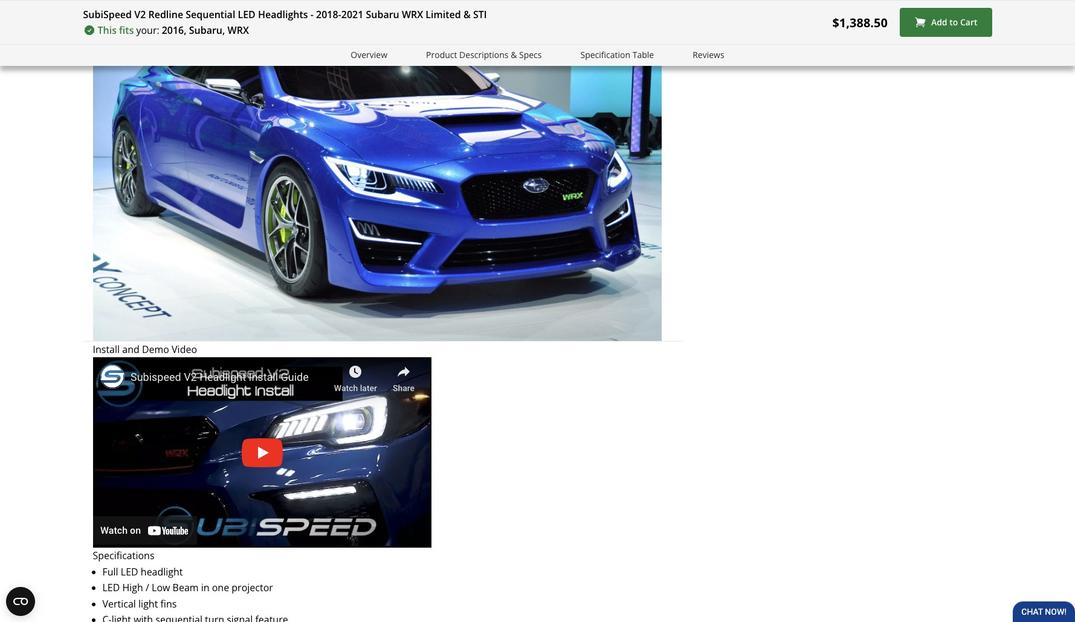 Task type: describe. For each thing, give the bounding box(es) containing it.
specification
[[581, 49, 631, 60]]

this
[[98, 24, 117, 37]]

to
[[950, 16, 958, 28]]

1 horizontal spatial wrx
[[402, 8, 423, 21]]

beam
[[173, 581, 199, 594]]

descriptions
[[459, 49, 509, 60]]

2 horizontal spatial led
[[238, 8, 256, 21]]

high
[[122, 581, 143, 594]]

light
[[138, 597, 158, 610]]

add
[[931, 16, 948, 28]]

full
[[102, 565, 118, 578]]

reviews link
[[693, 48, 725, 62]]

demo
[[142, 343, 169, 356]]

sti
[[473, 8, 487, 21]]

vertical
[[102, 597, 136, 610]]

subispeed v2 redline sequential led headlights - 2018-2021 subaru wrx limited & sti
[[83, 8, 487, 21]]

0 horizontal spatial led
[[102, 581, 120, 594]]

this fits your: 2016, subaru, wrx
[[98, 24, 249, 37]]

specs
[[519, 49, 542, 60]]

add to cart
[[931, 16, 978, 28]]

table
[[633, 49, 654, 60]]

full led headlight led high / low beam in one projector vertical light fins
[[102, 565, 273, 610]]

specification table
[[581, 49, 654, 60]]

and
[[122, 343, 139, 356]]

projector
[[232, 581, 273, 594]]

fins
[[160, 597, 177, 610]]

subispeed
[[83, 8, 132, 21]]

1 horizontal spatial &
[[511, 49, 517, 60]]

$1,388.50
[[833, 14, 888, 31]]



Task type: vqa. For each thing, say whether or not it's contained in the screenshot.
Rating element
no



Task type: locate. For each thing, give the bounding box(es) containing it.
&
[[464, 8, 471, 21], [511, 49, 517, 60]]

-
[[311, 8, 314, 21]]

/
[[146, 581, 149, 594]]

product
[[426, 49, 457, 60]]

led down full
[[102, 581, 120, 594]]

0 vertical spatial &
[[464, 8, 471, 21]]

1 vertical spatial &
[[511, 49, 517, 60]]

specifications
[[93, 549, 154, 562]]

headlights
[[258, 8, 308, 21]]

overview
[[351, 49, 388, 60]]

& left specs
[[511, 49, 517, 60]]

0 vertical spatial led
[[238, 8, 256, 21]]

subaru,
[[189, 24, 225, 37]]

install and demo video
[[93, 343, 197, 356]]

cart
[[960, 16, 978, 28]]

reviews
[[693, 49, 725, 60]]

limited
[[426, 8, 461, 21]]

led
[[238, 8, 256, 21], [121, 565, 138, 578], [102, 581, 120, 594]]

0 horizontal spatial &
[[464, 8, 471, 21]]

2021
[[341, 8, 364, 21]]

fits
[[119, 24, 134, 37]]

1 horizontal spatial led
[[121, 565, 138, 578]]

0 horizontal spatial wrx
[[228, 24, 249, 37]]

2018-
[[316, 8, 341, 21]]

product descriptions & specs
[[426, 49, 542, 60]]

headlight
[[141, 565, 183, 578]]

wrx right subaru,
[[228, 24, 249, 37]]

overview link
[[351, 48, 388, 62]]

& left sti
[[464, 8, 471, 21]]

product descriptions & specs link
[[426, 48, 542, 62]]

2 vertical spatial led
[[102, 581, 120, 594]]

subaru
[[366, 8, 399, 21]]

open widget image
[[6, 587, 35, 616]]

1 vertical spatial wrx
[[228, 24, 249, 37]]

2016,
[[162, 24, 187, 37]]

wrx right the "subaru" in the top left of the page
[[402, 8, 423, 21]]

video
[[172, 343, 197, 356]]

sequential
[[186, 8, 235, 21]]

your:
[[136, 24, 159, 37]]

one
[[212, 581, 229, 594]]

add to cart button
[[900, 8, 992, 37]]

0 vertical spatial wrx
[[402, 8, 423, 21]]

led up high
[[121, 565, 138, 578]]

redline
[[148, 8, 183, 21]]

wrx
[[402, 8, 423, 21], [228, 24, 249, 37]]

1 vertical spatial led
[[121, 565, 138, 578]]

v2
[[134, 8, 146, 21]]

install
[[93, 343, 120, 356]]

specification table link
[[581, 48, 654, 62]]

in
[[201, 581, 210, 594]]

low
[[152, 581, 170, 594]]

led right sequential
[[238, 8, 256, 21]]



